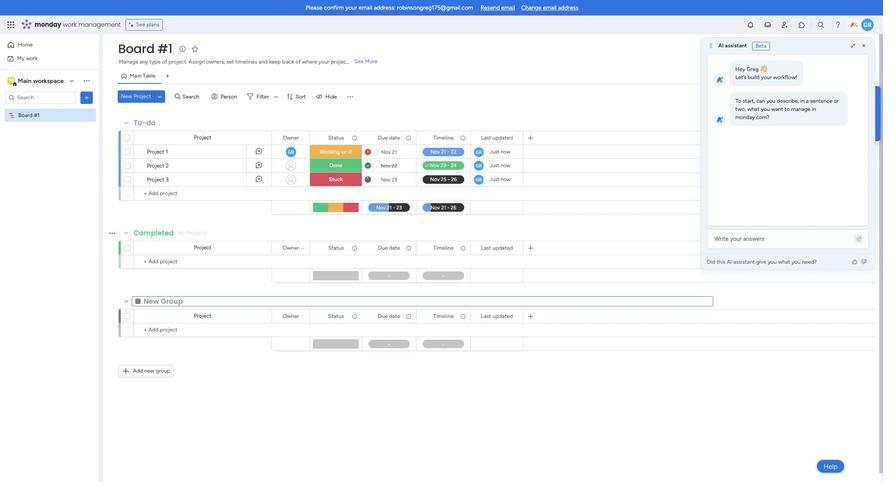Task type: locate. For each thing, give the bounding box(es) containing it.
home
[[18, 42, 33, 48]]

search everything image
[[817, 21, 825, 29]]

1 horizontal spatial main
[[130, 73, 141, 79]]

board #1 up type
[[118, 40, 172, 57]]

notifications image
[[747, 21, 754, 29]]

3 due date from the top
[[378, 313, 400, 320]]

Owner field
[[281, 134, 301, 142], [281, 244, 301, 253], [281, 313, 301, 321]]

describe,
[[777, 98, 799, 105]]

column information image
[[352, 135, 358, 141], [352, 245, 358, 252], [460, 245, 466, 252], [460, 314, 466, 320]]

1 + add project text field from the top
[[138, 189, 268, 199]]

2 last updated field from the top
[[479, 244, 515, 253]]

you
[[766, 98, 775, 105], [776, 101, 785, 108], [761, 106, 770, 113], [768, 259, 777, 266], [792, 259, 801, 266]]

give
[[756, 259, 766, 266]]

nov left 22
[[381, 163, 390, 169]]

0 horizontal spatial see
[[136, 21, 145, 28]]

can
[[756, 98, 765, 105], [786, 101, 795, 108]]

1 last from the top
[[481, 135, 491, 141]]

please
[[306, 4, 322, 11]]

1 vertical spatial owner field
[[281, 244, 301, 253]]

workspace options image
[[83, 77, 91, 85]]

0 vertical spatial any
[[140, 59, 148, 65]]

1 vertical spatial + add project text field
[[138, 258, 268, 267]]

column information image
[[406, 135, 412, 141], [460, 135, 466, 141], [406, 245, 412, 252], [352, 314, 358, 320], [406, 314, 412, 320]]

nov
[[381, 149, 391, 155], [381, 163, 390, 169], [381, 177, 390, 183]]

assistant left give
[[733, 259, 755, 266]]

2 now from the top
[[501, 163, 510, 169]]

Last updated field
[[479, 134, 515, 142], [479, 244, 515, 253], [479, 313, 515, 321]]

new project button
[[118, 91, 154, 103]]

0 vertical spatial last updated field
[[479, 134, 515, 142]]

owner for timeline
[[283, 313, 299, 320]]

project.
[[168, 59, 187, 65]]

1 horizontal spatial it
[[868, 125, 871, 132]]

2 due from the top
[[378, 245, 388, 252]]

3 last from the top
[[481, 313, 491, 320]]

you right give
[[768, 259, 777, 266]]

what up monday.com?
[[747, 106, 760, 113]]

configure
[[796, 101, 820, 108]]

2 vertical spatial updated
[[492, 313, 513, 320]]

1 vertical spatial last
[[481, 245, 491, 252]]

main inside workspace selection element
[[18, 77, 31, 84]]

2 vertical spatial last updated field
[[479, 313, 515, 321]]

1 vertical spatial ai
[[727, 259, 732, 266]]

timelines
[[235, 59, 257, 65]]

1 vertical spatial date
[[389, 245, 400, 252]]

email for change email address
[[543, 4, 557, 11]]

1 updated from the top
[[492, 135, 513, 141]]

email right change
[[543, 4, 557, 11]]

in left a
[[800, 98, 805, 105]]

see left more
[[354, 58, 364, 65]]

this
[[717, 259, 725, 266]]

3 + add project text field from the top
[[138, 326, 268, 335]]

work right monday
[[63, 20, 77, 29]]

0 vertical spatial last
[[481, 135, 491, 141]]

work up configure
[[807, 93, 822, 100]]

1 horizontal spatial email
[[501, 4, 515, 11]]

#1 down search in workspace field
[[34, 112, 40, 119]]

greg
[[747, 66, 759, 73]]

1 vertical spatial just now
[[490, 163, 510, 169]]

assistant up "hey"
[[725, 42, 747, 49]]

/
[[843, 45, 845, 52]]

1 vertical spatial timeline field
[[431, 244, 456, 253]]

just now for project 1
[[490, 149, 510, 155]]

3 due date field from the top
[[376, 313, 402, 321]]

3 email from the left
[[543, 4, 557, 11]]

1 vertical spatial just
[[490, 163, 499, 169]]

help
[[824, 463, 838, 471]]

ai right this
[[727, 259, 732, 266]]

option
[[0, 108, 99, 110]]

2 just from the top
[[490, 163, 499, 169]]

invite / 1
[[828, 45, 848, 52]]

0 horizontal spatial ai
[[718, 42, 724, 49]]

column information image for timeline
[[406, 314, 412, 320]]

2 vertical spatial nov
[[381, 177, 390, 183]]

work
[[63, 20, 77, 29], [26, 55, 38, 62], [807, 93, 822, 100], [807, 109, 819, 116]]

2 vertical spatial timeline field
[[431, 313, 456, 321]]

just for project 1
[[490, 149, 499, 155]]

None field
[[132, 297, 713, 307]]

1 last updated field from the top
[[479, 134, 515, 142]]

automate your work to save time heading
[[763, 92, 875, 101]]

see for see more
[[354, 58, 364, 65]]

1 just from the top
[[490, 149, 499, 155]]

of right type
[[162, 59, 167, 65]]

person button
[[208, 91, 242, 103]]

2 status from the top
[[328, 245, 344, 252]]

0 vertical spatial timeline
[[433, 135, 454, 141]]

table
[[143, 73, 156, 79]]

1 just now from the top
[[490, 149, 510, 155]]

in down sentence
[[812, 106, 816, 113]]

date for status
[[389, 245, 400, 252]]

any left type
[[140, 59, 148, 65]]

angle down image
[[158, 94, 162, 100]]

1 vertical spatial status
[[328, 245, 344, 252]]

timeline for 1st "timeline" field from the bottom of the page
[[433, 313, 454, 320]]

email for resend email
[[501, 4, 515, 11]]

2 vertical spatial due date
[[378, 313, 400, 320]]

1 vertical spatial due date field
[[376, 244, 402, 253]]

0 horizontal spatial in
[[800, 98, 805, 105]]

2 last updated from the top
[[481, 245, 513, 252]]

nov left the 21
[[381, 149, 391, 155]]

1 vertical spatial 1
[[166, 149, 168, 155]]

1 vertical spatial any
[[821, 101, 830, 108]]

last updated for due date
[[481, 313, 513, 320]]

0 horizontal spatial can
[[756, 98, 765, 105]]

1 last updated from the top
[[481, 135, 513, 141]]

0 vertical spatial date
[[389, 135, 400, 141]]

Completed field
[[132, 228, 176, 239]]

your right 'confirm' at the left top of the page
[[345, 4, 357, 11]]

keep
[[269, 59, 281, 65]]

2 vertical spatial last updated
[[481, 313, 513, 320]]

1 horizontal spatial board #1
[[118, 40, 172, 57]]

0 vertical spatial last updated
[[481, 135, 513, 141]]

1 up 2 at the top of the page
[[166, 149, 168, 155]]

2 owner field from the top
[[281, 244, 301, 253]]

to
[[823, 93, 829, 100], [785, 106, 790, 113], [789, 109, 794, 116]]

0 vertical spatial now
[[501, 149, 510, 155]]

0 horizontal spatial board
[[18, 112, 33, 119]]

timeline for 1st "timeline" field
[[433, 135, 454, 141]]

you up the relevant
[[776, 101, 785, 108]]

1 vertical spatial updated
[[492, 245, 513, 252]]

2 vertical spatial status
[[328, 313, 344, 320]]

2 vertical spatial just now
[[490, 177, 510, 183]]

can inside the to start, can you describe, in a sentence or two, what you want to manage in monday.com?
[[756, 98, 765, 105]]

3 owner from the top
[[283, 313, 299, 320]]

0 horizontal spatial it
[[349, 149, 352, 155]]

can inside automate your work to save time here you can configure any automation that is relevant to your work needs.
[[786, 101, 795, 108]]

greg robinson image
[[861, 19, 874, 31]]

3 due from the top
[[378, 313, 388, 320]]

your down 👋
[[761, 74, 772, 81]]

last for timeline
[[481, 313, 491, 320]]

start,
[[743, 98, 755, 105]]

here
[[763, 101, 774, 108]]

status for timeline
[[328, 313, 344, 320]]

m
[[9, 78, 14, 84]]

beta
[[755, 43, 767, 49]]

board up manage
[[118, 40, 155, 57]]

add to favorites image
[[191, 45, 199, 53]]

time
[[845, 93, 858, 100]]

1 status field from the top
[[326, 134, 346, 142]]

0 vertical spatial ai
[[718, 42, 724, 49]]

0 vertical spatial timeline field
[[431, 134, 456, 142]]

project
[[331, 59, 348, 65]]

0 vertical spatial see
[[136, 21, 145, 28]]

1 vertical spatial status field
[[326, 244, 346, 253]]

2 due date from the top
[[378, 245, 400, 252]]

2 due date field from the top
[[376, 244, 402, 253]]

#1
[[158, 40, 172, 57], [34, 112, 40, 119]]

done
[[329, 162, 342, 169]]

2 vertical spatial due date field
[[376, 313, 402, 321]]

3 timeline field from the top
[[431, 313, 456, 321]]

board
[[118, 40, 155, 57], [18, 112, 33, 119]]

workspace
[[33, 77, 64, 84]]

0 horizontal spatial email
[[359, 4, 372, 11]]

Status field
[[326, 134, 346, 142], [326, 244, 346, 253], [326, 313, 346, 321]]

build
[[748, 74, 760, 81]]

23
[[392, 177, 397, 183]]

invite / 1 button
[[813, 43, 852, 55]]

1 horizontal spatial can
[[786, 101, 795, 108]]

did
[[707, 259, 715, 266]]

0 vertical spatial due date field
[[376, 134, 402, 142]]

my work
[[17, 55, 38, 62]]

just now for project 2
[[490, 163, 510, 169]]

updated for timeline
[[492, 313, 513, 320]]

last for due date
[[481, 135, 491, 141]]

work right my
[[26, 55, 38, 62]]

0 vertical spatial due
[[378, 135, 388, 141]]

#1 up type
[[158, 40, 172, 57]]

2 vertical spatial now
[[501, 177, 510, 183]]

type
[[150, 59, 161, 65]]

monday.com?
[[735, 114, 770, 121]]

0 vertical spatial owner
[[283, 135, 299, 141]]

1 right /
[[846, 45, 848, 52]]

0 vertical spatial nov
[[381, 149, 391, 155]]

3 last updated from the top
[[481, 313, 513, 320]]

0 horizontal spatial 1
[[166, 149, 168, 155]]

3 last updated field from the top
[[479, 313, 515, 321]]

0 horizontal spatial #1
[[34, 112, 40, 119]]

resend email link
[[480, 4, 515, 11]]

1 now from the top
[[501, 149, 510, 155]]

email right the resend
[[501, 4, 515, 11]]

2 vertical spatial owner
[[283, 313, 299, 320]]

2 vertical spatial due
[[378, 313, 388, 320]]

3
[[166, 177, 169, 183]]

can up the is
[[756, 98, 765, 105]]

date
[[389, 135, 400, 141], [389, 245, 400, 252], [389, 313, 400, 320]]

1 vertical spatial due date
[[378, 245, 400, 252]]

Timeline field
[[431, 134, 456, 142], [431, 244, 456, 253], [431, 313, 456, 321]]

2 email from the left
[[501, 4, 515, 11]]

1 timeline from the top
[[433, 135, 454, 141]]

1 horizontal spatial any
[[821, 101, 830, 108]]

due date for status
[[378, 245, 400, 252]]

owner field for timeline
[[281, 313, 301, 321]]

1 vertical spatial timeline
[[433, 245, 454, 252]]

email
[[359, 4, 372, 11], [501, 4, 515, 11], [543, 4, 557, 11]]

owner
[[283, 135, 299, 141], [283, 245, 299, 252], [283, 313, 299, 320]]

0 horizontal spatial of
[[162, 59, 167, 65]]

1 vertical spatial #1
[[34, 112, 40, 119]]

main right 'workspace' icon
[[18, 77, 31, 84]]

1 vertical spatial last updated field
[[479, 244, 515, 253]]

workflow!
[[773, 74, 797, 81]]

board down search in workspace field
[[18, 112, 33, 119]]

any inside automate your work to save time here you can configure any automation that is relevant to your work needs.
[[821, 101, 830, 108]]

0 vertical spatial status field
[[326, 134, 346, 142]]

sort
[[296, 93, 306, 100]]

due
[[378, 135, 388, 141], [378, 245, 388, 252], [378, 313, 388, 320]]

just
[[490, 149, 499, 155], [490, 163, 499, 169], [490, 177, 499, 183]]

owner field for due date
[[281, 134, 301, 142]]

updated for due date
[[492, 135, 513, 141]]

2 vertical spatial + add project text field
[[138, 326, 268, 335]]

3 timeline from the top
[[433, 313, 454, 320]]

2 vertical spatial last
[[481, 313, 491, 320]]

3 status field from the top
[[326, 313, 346, 321]]

1 horizontal spatial ai
[[727, 259, 732, 266]]

it
[[868, 125, 871, 132], [349, 149, 352, 155]]

3 just now from the top
[[490, 177, 510, 183]]

3 now from the top
[[501, 177, 510, 183]]

ai assistant
[[718, 42, 747, 49]]

0 vertical spatial 1
[[846, 45, 848, 52]]

workspace image
[[7, 77, 15, 85]]

3 owner field from the top
[[281, 313, 301, 321]]

0 vertical spatial updated
[[492, 135, 513, 141]]

2 horizontal spatial email
[[543, 4, 557, 11]]

2 timeline from the top
[[433, 245, 454, 252]]

1 vertical spatial nov
[[381, 163, 390, 169]]

see more
[[354, 58, 377, 65]]

3 status from the top
[[328, 313, 344, 320]]

2 just now from the top
[[490, 163, 510, 169]]

1 horizontal spatial what
[[778, 259, 790, 266]]

1 vertical spatial now
[[501, 163, 510, 169]]

2 vertical spatial status field
[[326, 313, 346, 321]]

main inside button
[[130, 73, 141, 79]]

plans
[[146, 21, 159, 28]]

1 vertical spatial in
[[812, 106, 816, 113]]

1 email from the left
[[359, 4, 372, 11]]

3 updated from the top
[[492, 313, 513, 320]]

needs.
[[820, 109, 836, 116]]

see plans
[[136, 21, 159, 28]]

1 vertical spatial assistant
[[733, 259, 755, 266]]

2 + add project text field from the top
[[138, 258, 268, 267]]

3 date from the top
[[389, 313, 400, 320]]

1 horizontal spatial see
[[354, 58, 364, 65]]

ai right ai assistant icon
[[718, 42, 724, 49]]

1 owner from the top
[[283, 135, 299, 141]]

work down configure
[[807, 109, 819, 116]]

project 1
[[147, 149, 168, 155]]

2 timeline field from the top
[[431, 244, 456, 253]]

1 vertical spatial see
[[354, 58, 364, 65]]

2 vertical spatial just
[[490, 177, 499, 183]]

0 vertical spatial status
[[328, 135, 344, 141]]

see more link
[[354, 58, 378, 66]]

satisfied with the results image
[[852, 259, 858, 265]]

you up want
[[766, 98, 775, 105]]

2 vertical spatial owner field
[[281, 313, 301, 321]]

0 vertical spatial due date
[[378, 135, 400, 141]]

last updated for timeline
[[481, 135, 513, 141]]

of right track
[[296, 59, 301, 65]]

select product image
[[7, 21, 15, 29]]

last updated
[[481, 135, 513, 141], [481, 245, 513, 252], [481, 313, 513, 320]]

1 status from the top
[[328, 135, 344, 141]]

main table button
[[118, 70, 161, 82]]

2 date from the top
[[389, 245, 400, 252]]

timeline
[[433, 135, 454, 141], [433, 245, 454, 252], [433, 313, 454, 320]]

see left plans
[[136, 21, 145, 28]]

1 vertical spatial board #1
[[18, 112, 40, 119]]

2 vertical spatial date
[[389, 313, 400, 320]]

0 horizontal spatial board #1
[[18, 112, 40, 119]]

0 vertical spatial board #1
[[118, 40, 172, 57]]

any up needs. at the right top of the page
[[821, 101, 830, 108]]

workspace selection element
[[7, 76, 65, 86]]

project inside button
[[134, 93, 151, 100]]

+ Add project text field
[[138, 189, 268, 199], [138, 258, 268, 267], [138, 326, 268, 335]]

email left address:
[[359, 4, 372, 11]]

0 horizontal spatial main
[[18, 77, 31, 84]]

what down write your answers text field
[[778, 259, 790, 266]]

1 vertical spatial due
[[378, 245, 388, 252]]

1 due from the top
[[378, 135, 388, 141]]

see inside button
[[136, 21, 145, 28]]

0 vertical spatial it
[[868, 125, 871, 132]]

a
[[806, 98, 809, 105]]

assistant image
[[717, 77, 723, 83]]

can right want
[[786, 101, 795, 108]]

0 vertical spatial just now
[[490, 149, 510, 155]]

To-do field
[[132, 118, 157, 128]]

1 horizontal spatial 1
[[846, 45, 848, 52]]

dapulse checkmark sign image
[[425, 162, 429, 171]]

Due date field
[[376, 134, 402, 142], [376, 244, 402, 253], [376, 313, 402, 321]]

1 horizontal spatial #1
[[158, 40, 172, 57]]

to-do
[[134, 118, 156, 128]]

main left table
[[130, 73, 141, 79]]

updated
[[492, 135, 513, 141], [492, 245, 513, 252], [492, 313, 513, 320]]

collapse board header image
[[859, 73, 866, 79]]

your left a
[[793, 93, 806, 100]]

Board #1 field
[[116, 40, 174, 57]]

it right on
[[349, 149, 352, 155]]

see for see plans
[[136, 21, 145, 28]]

management
[[78, 20, 121, 29]]

nov left 23
[[381, 177, 390, 183]]

1 vertical spatial board
[[18, 112, 33, 119]]

see
[[136, 21, 145, 28], [354, 58, 364, 65]]

1 owner field from the top
[[281, 134, 301, 142]]

0 vertical spatial what
[[747, 106, 760, 113]]

any
[[140, 59, 148, 65], [821, 101, 830, 108]]

1 vertical spatial owner
[[283, 245, 299, 252]]

your down configure
[[795, 109, 806, 116]]

working on it
[[320, 149, 352, 155]]

0 vertical spatial + add project text field
[[138, 189, 268, 199]]

board #1 down search in workspace field
[[18, 112, 40, 119]]

last updated field for due date
[[479, 134, 515, 142]]

2 updated from the top
[[492, 245, 513, 252]]

hide button
[[313, 91, 342, 103]]

it right got
[[868, 125, 871, 132]]

0 vertical spatial board
[[118, 40, 155, 57]]

add view image
[[166, 73, 169, 79]]



Task type: describe. For each thing, give the bounding box(es) containing it.
2 of from the left
[[296, 59, 301, 65]]

22
[[392, 163, 397, 169]]

owner for due date
[[283, 135, 299, 141]]

automate your work to save time here you can configure any automation that is relevant to your work needs.
[[763, 93, 870, 116]]

confirm
[[324, 4, 344, 11]]

Write your answers text field
[[712, 235, 854, 244]]

to
[[735, 98, 741, 105]]

monday work management
[[35, 20, 121, 29]]

where
[[302, 59, 317, 65]]

now for project 1
[[501, 149, 510, 155]]

1 of from the left
[[162, 59, 167, 65]]

new
[[121, 93, 132, 100]]

v2 overdue deadline image
[[365, 149, 371, 156]]

3 just from the top
[[490, 177, 499, 183]]

status field for timeline
[[326, 313, 346, 321]]

want
[[771, 106, 783, 113]]

1 timeline field from the top
[[431, 134, 456, 142]]

owners,
[[206, 59, 225, 65]]

resend
[[480, 4, 500, 11]]

now for project 2
[[501, 163, 510, 169]]

set
[[226, 59, 234, 65]]

due date for timeline
[[378, 313, 400, 320]]

apps image
[[798, 21, 806, 29]]

nov 22
[[381, 163, 397, 169]]

v2 search image
[[175, 92, 180, 101]]

1 vertical spatial what
[[778, 259, 790, 266]]

two,
[[735, 106, 746, 113]]

activity
[[777, 45, 796, 52]]

nov 23
[[381, 177, 397, 183]]

relevant
[[768, 109, 787, 116]]

your inside hey greg 👋 let's build your workflow!
[[761, 74, 772, 81]]

you left need?
[[792, 259, 801, 266]]

home button
[[5, 39, 84, 51]]

2 owner from the top
[[283, 245, 299, 252]]

project 2
[[147, 163, 169, 169]]

completed
[[134, 228, 174, 238]]

manage any type of project. assign owners, set timelines and keep track of where your project stands.
[[119, 59, 367, 65]]

got it
[[857, 125, 871, 132]]

invite
[[828, 45, 841, 52]]

to inside the to start, can you describe, in a sentence or two, what you want to manage in monday.com?
[[785, 106, 790, 113]]

add new group button
[[118, 366, 174, 378]]

inbox image
[[764, 21, 772, 29]]

board #1 inside list box
[[18, 112, 40, 119]]

show board description image
[[178, 45, 187, 53]]

do
[[146, 118, 156, 128]]

arrow down image
[[272, 92, 281, 101]]

hey
[[735, 66, 745, 73]]

board #1 list box
[[0, 107, 99, 227]]

add new group
[[133, 368, 170, 375]]

change email address
[[521, 4, 579, 11]]

is
[[763, 109, 766, 116]]

project 3
[[147, 177, 169, 183]]

1 vertical spatial it
[[349, 149, 352, 155]]

filter
[[257, 93, 269, 100]]

got it button
[[854, 123, 875, 135]]

that
[[860, 101, 870, 108]]

#1 inside list box
[[34, 112, 40, 119]]

0 vertical spatial #1
[[158, 40, 172, 57]]

timeline for 2nd "timeline" field
[[433, 245, 454, 252]]

address
[[558, 4, 579, 11]]

activity button
[[774, 43, 810, 55]]

person
[[220, 93, 237, 100]]

need?
[[802, 259, 817, 266]]

filter button
[[244, 91, 281, 103]]

see plans button
[[125, 19, 163, 31]]

Search in workspace field
[[16, 93, 65, 102]]

due date field for status
[[376, 244, 402, 253]]

just for project 2
[[490, 163, 499, 169]]

👋
[[760, 66, 767, 73]]

nov for 1
[[381, 149, 391, 155]]

0 vertical spatial assistant
[[725, 42, 747, 49]]

new project
[[121, 93, 151, 100]]

menu image
[[346, 93, 354, 101]]

assistant image
[[717, 117, 723, 123]]

what inside the to start, can you describe, in a sentence or two, what you want to manage in monday.com?
[[747, 106, 760, 113]]

main workspace
[[18, 77, 64, 84]]

Search field
[[180, 91, 204, 102]]

invite members image
[[781, 21, 789, 29]]

my work button
[[5, 52, 84, 65]]

2 status field from the top
[[326, 244, 346, 253]]

automate
[[763, 93, 791, 100]]

or
[[834, 98, 839, 105]]

1 horizontal spatial in
[[812, 106, 816, 113]]

got
[[857, 125, 867, 132]]

status for due date
[[328, 135, 344, 141]]

assign
[[189, 59, 205, 65]]

status field for due date
[[326, 134, 346, 142]]

please confirm your email address: robinsongreg175@gmail.com
[[306, 4, 473, 11]]

21
[[392, 149, 397, 155]]

sentence
[[810, 98, 833, 105]]

1 inside button
[[846, 45, 848, 52]]

main table
[[130, 73, 156, 79]]

due for status
[[378, 245, 388, 252]]

nov for 2
[[381, 163, 390, 169]]

change email address link
[[521, 4, 579, 11]]

it inside button
[[868, 125, 871, 132]]

due for timeline
[[378, 313, 388, 320]]

your right where
[[319, 59, 329, 65]]

nov 21
[[381, 149, 397, 155]]

working
[[320, 149, 340, 155]]

due date field for timeline
[[376, 313, 402, 321]]

column information image for due date
[[460, 135, 466, 141]]

0 horizontal spatial any
[[140, 59, 148, 65]]

options image
[[83, 94, 91, 102]]

add
[[133, 368, 143, 375]]

robinsongreg175@gmail.com
[[397, 4, 473, 11]]

main for main workspace
[[18, 77, 31, 84]]

ai assistant image
[[707, 42, 715, 50]]

unsatisfied with the results image
[[861, 259, 867, 265]]

2 last from the top
[[481, 245, 491, 252]]

my
[[17, 55, 25, 62]]

1 date from the top
[[389, 135, 400, 141]]

main for main table
[[130, 73, 141, 79]]

date for timeline
[[389, 313, 400, 320]]

let's
[[735, 74, 746, 81]]

to start, can you describe, in a sentence or two, what you want to manage in monday.com?
[[735, 98, 839, 121]]

sort button
[[283, 91, 311, 103]]

board inside the board #1 list box
[[18, 112, 33, 119]]

column information image for status
[[406, 245, 412, 252]]

dapulse integrations image
[[728, 73, 733, 79]]

1 due date from the top
[[378, 135, 400, 141]]

monday
[[35, 20, 61, 29]]

manage
[[791, 106, 811, 113]]

on
[[341, 149, 347, 155]]

group
[[156, 368, 170, 375]]

new
[[144, 368, 154, 375]]

stands.
[[350, 59, 367, 65]]

you inside automate your work to save time here you can configure any automation that is relevant to your work needs.
[[776, 101, 785, 108]]

help image
[[834, 21, 842, 29]]

you left want
[[761, 106, 770, 113]]

to-
[[134, 118, 146, 128]]

v2 done deadline image
[[365, 162, 371, 170]]

and
[[259, 59, 268, 65]]

1 horizontal spatial board
[[118, 40, 155, 57]]

track
[[282, 59, 294, 65]]

0 vertical spatial in
[[800, 98, 805, 105]]

1 due date field from the top
[[376, 134, 402, 142]]

last updated field for timeline
[[479, 313, 515, 321]]

work inside my work button
[[26, 55, 38, 62]]



Task type: vqa. For each thing, say whether or not it's contained in the screenshot.
the project 3
yes



